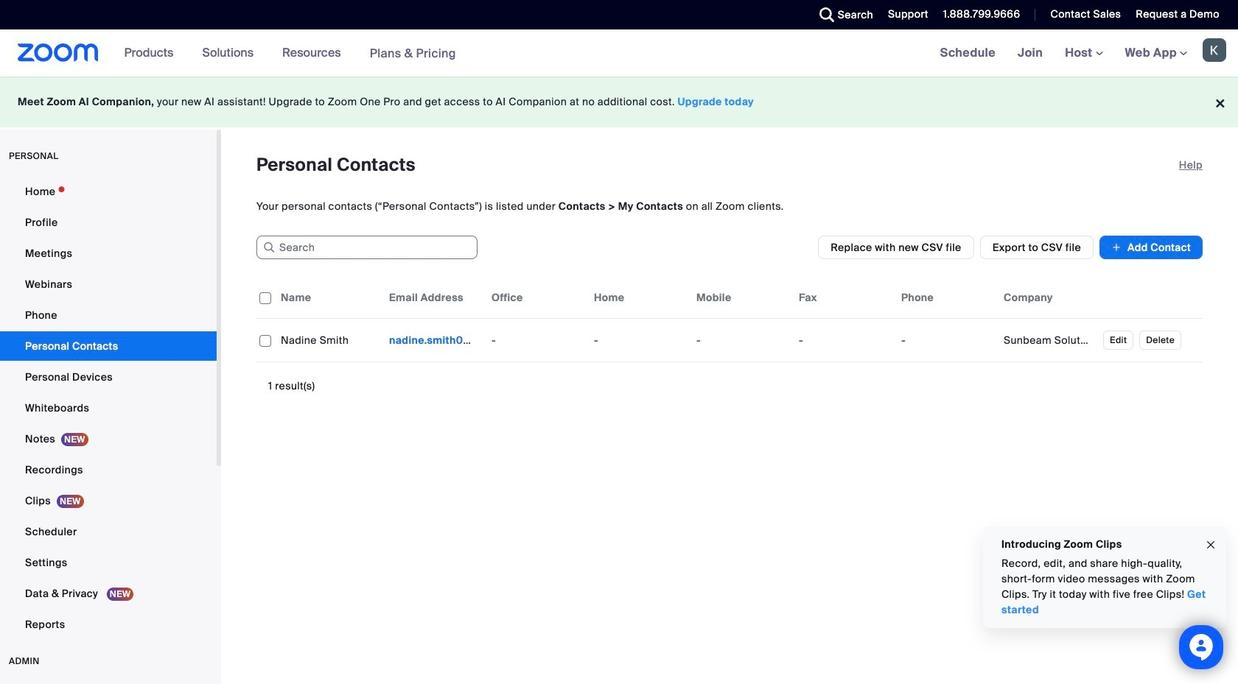 Task type: locate. For each thing, give the bounding box(es) containing it.
banner
[[0, 29, 1238, 77]]

meetings navigation
[[929, 29, 1238, 77]]

cell
[[383, 326, 486, 355], [895, 326, 998, 355], [998, 326, 1100, 355]]

product information navigation
[[113, 29, 467, 77]]

application
[[256, 277, 1203, 363]]

profile picture image
[[1203, 38, 1226, 62]]

personal menu menu
[[0, 177, 217, 641]]

footer
[[0, 77, 1238, 128]]

add image
[[1111, 240, 1122, 255]]

close image
[[1205, 537, 1217, 554]]



Task type: describe. For each thing, give the bounding box(es) containing it.
1 cell from the left
[[383, 326, 486, 355]]

Search Contacts Input text field
[[256, 236, 478, 259]]

zoom logo image
[[18, 43, 98, 62]]

3 cell from the left
[[998, 326, 1100, 355]]

2 cell from the left
[[895, 326, 998, 355]]



Task type: vqa. For each thing, say whether or not it's contained in the screenshot.
Admin Menu menu on the bottom left of the page
no



